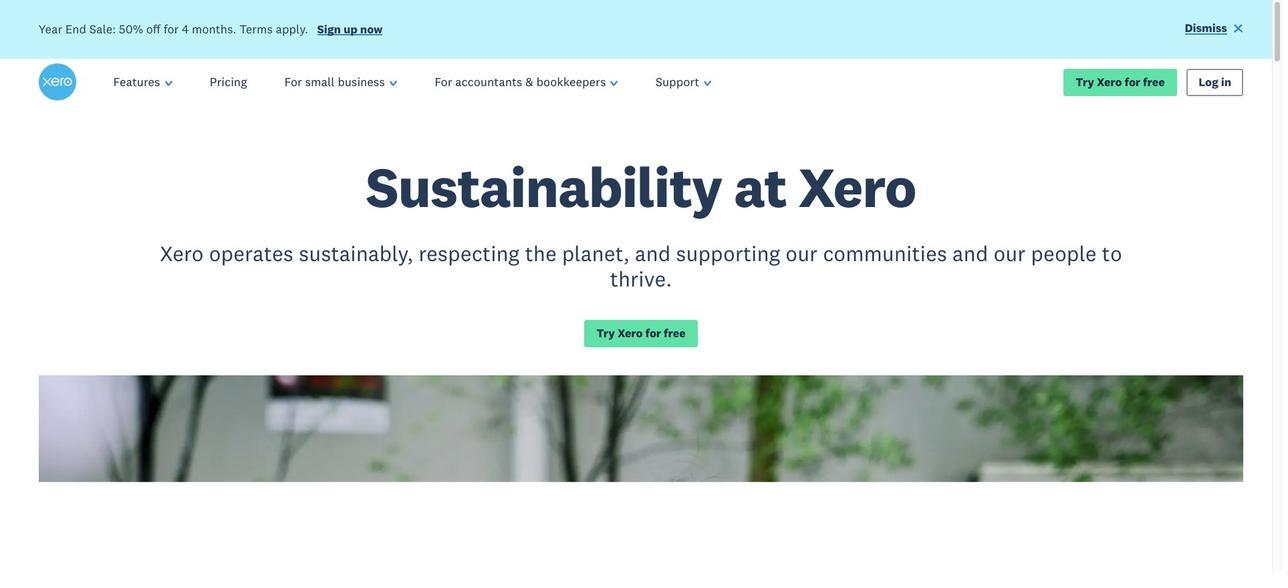 Task type: describe. For each thing, give the bounding box(es) containing it.
off
[[146, 21, 161, 37]]

small
[[305, 74, 335, 90]]

&
[[526, 74, 534, 90]]

dismiss button
[[1185, 20, 1244, 39]]

50%
[[119, 21, 143, 37]]

apply.
[[276, 21, 308, 37]]

end
[[65, 21, 86, 37]]

now
[[360, 22, 383, 37]]

2 horizontal spatial for
[[1125, 75, 1141, 89]]

sustainably,
[[299, 240, 413, 267]]

1 horizontal spatial for
[[646, 326, 662, 341]]

operates
[[209, 240, 294, 267]]

1 horizontal spatial try xero for free link
[[1064, 69, 1178, 96]]

1 vertical spatial try xero for free link
[[585, 320, 698, 348]]

accountants
[[455, 74, 523, 90]]

sustainability at xero
[[366, 152, 916, 222]]

0 vertical spatial try
[[1076, 75, 1095, 89]]

features button
[[95, 59, 191, 106]]

year
[[38, 21, 62, 37]]

at
[[734, 152, 787, 222]]

4
[[182, 21, 189, 37]]

pricing link
[[191, 59, 266, 106]]

log in link
[[1187, 69, 1244, 96]]

communities
[[823, 240, 947, 267]]

for accountants & bookkeepers button
[[416, 59, 637, 106]]

up
[[344, 22, 358, 37]]

supporting
[[676, 240, 781, 267]]

1 horizontal spatial try xero for free
[[1076, 75, 1165, 89]]

xero operates sustainably, respecting the planet, and supporting our communities and our people to thrive.
[[160, 240, 1123, 293]]

sign up now link
[[317, 22, 383, 40]]

sustainability
[[366, 152, 722, 222]]

for for for accountants & bookkeepers
[[435, 74, 452, 90]]

planet,
[[562, 240, 630, 267]]

in
[[1222, 75, 1232, 89]]

sign
[[317, 22, 341, 37]]

pricing
[[210, 74, 247, 90]]

1 vertical spatial try xero for free
[[597, 326, 686, 341]]

a xero staff member smiling while serving food at a volunteer day. image
[[0, 376, 1283, 572]]

sign up now
[[317, 22, 383, 37]]

1 and from the left
[[635, 240, 671, 267]]



Task type: locate. For each thing, give the bounding box(es) containing it.
0 horizontal spatial and
[[635, 240, 671, 267]]

for small business button
[[266, 59, 416, 106]]

free
[[1144, 75, 1165, 89], [664, 326, 686, 341]]

year end sale: 50% off for 4 months. terms apply.
[[38, 21, 308, 37]]

xero homepage image
[[38, 64, 76, 101]]

1 for from the left
[[285, 74, 302, 90]]

0 horizontal spatial for
[[164, 21, 179, 37]]

terms
[[240, 21, 273, 37]]

free for the bottom try xero for free link
[[664, 326, 686, 341]]

try xero for free
[[1076, 75, 1165, 89], [597, 326, 686, 341]]

1 horizontal spatial for
[[435, 74, 452, 90]]

months.
[[192, 21, 237, 37]]

0 horizontal spatial try xero for free
[[597, 326, 686, 341]]

for
[[285, 74, 302, 90], [435, 74, 452, 90]]

to
[[1102, 240, 1123, 267]]

for for for small business
[[285, 74, 302, 90]]

1 horizontal spatial our
[[994, 240, 1026, 267]]

1 vertical spatial try
[[597, 326, 615, 341]]

the
[[525, 240, 557, 267]]

free left log
[[1144, 75, 1165, 89]]

for accountants & bookkeepers
[[435, 74, 606, 90]]

support button
[[637, 59, 730, 106]]

2 and from the left
[[953, 240, 989, 267]]

for left small at top left
[[285, 74, 302, 90]]

log in
[[1199, 75, 1232, 89]]

2 for from the left
[[435, 74, 452, 90]]

0 horizontal spatial try
[[597, 326, 615, 341]]

0 horizontal spatial try xero for free link
[[585, 320, 698, 348]]

dismiss
[[1185, 21, 1228, 35]]

for inside dropdown button
[[435, 74, 452, 90]]

log
[[1199, 75, 1219, 89]]

0 vertical spatial try xero for free
[[1076, 75, 1165, 89]]

thrive.
[[610, 266, 672, 293]]

people
[[1031, 240, 1097, 267]]

for
[[164, 21, 179, 37], [1125, 75, 1141, 89], [646, 326, 662, 341]]

features
[[113, 74, 160, 90]]

try xero for free link
[[1064, 69, 1178, 96], [585, 320, 698, 348]]

1 horizontal spatial try
[[1076, 75, 1095, 89]]

and
[[635, 240, 671, 267], [953, 240, 989, 267]]

for left accountants
[[435, 74, 452, 90]]

try
[[1076, 75, 1095, 89], [597, 326, 615, 341]]

0 horizontal spatial for
[[285, 74, 302, 90]]

0 vertical spatial free
[[1144, 75, 1165, 89]]

1 our from the left
[[786, 240, 818, 267]]

1 horizontal spatial and
[[953, 240, 989, 267]]

free for try xero for free link to the right
[[1144, 75, 1165, 89]]

xero inside xero operates sustainably, respecting the planet, and supporting our communities and our people to thrive.
[[160, 240, 204, 267]]

0 horizontal spatial our
[[786, 240, 818, 267]]

for small business
[[285, 74, 385, 90]]

sale:
[[89, 21, 116, 37]]

our
[[786, 240, 818, 267], [994, 240, 1026, 267]]

0 horizontal spatial free
[[664, 326, 686, 341]]

2 our from the left
[[994, 240, 1026, 267]]

2 vertical spatial for
[[646, 326, 662, 341]]

xero
[[1097, 75, 1123, 89], [799, 152, 916, 222], [160, 240, 204, 267], [618, 326, 643, 341]]

for inside dropdown button
[[285, 74, 302, 90]]

bookkeepers
[[537, 74, 606, 90]]

1 vertical spatial for
[[1125, 75, 1141, 89]]

business
[[338, 74, 385, 90]]

0 vertical spatial try xero for free link
[[1064, 69, 1178, 96]]

respecting
[[419, 240, 520, 267]]

support
[[656, 74, 700, 90]]

1 vertical spatial free
[[664, 326, 686, 341]]

free down the thrive.
[[664, 326, 686, 341]]

1 horizontal spatial free
[[1144, 75, 1165, 89]]

0 vertical spatial for
[[164, 21, 179, 37]]



Task type: vqa. For each thing, say whether or not it's contained in the screenshot.
Your
no



